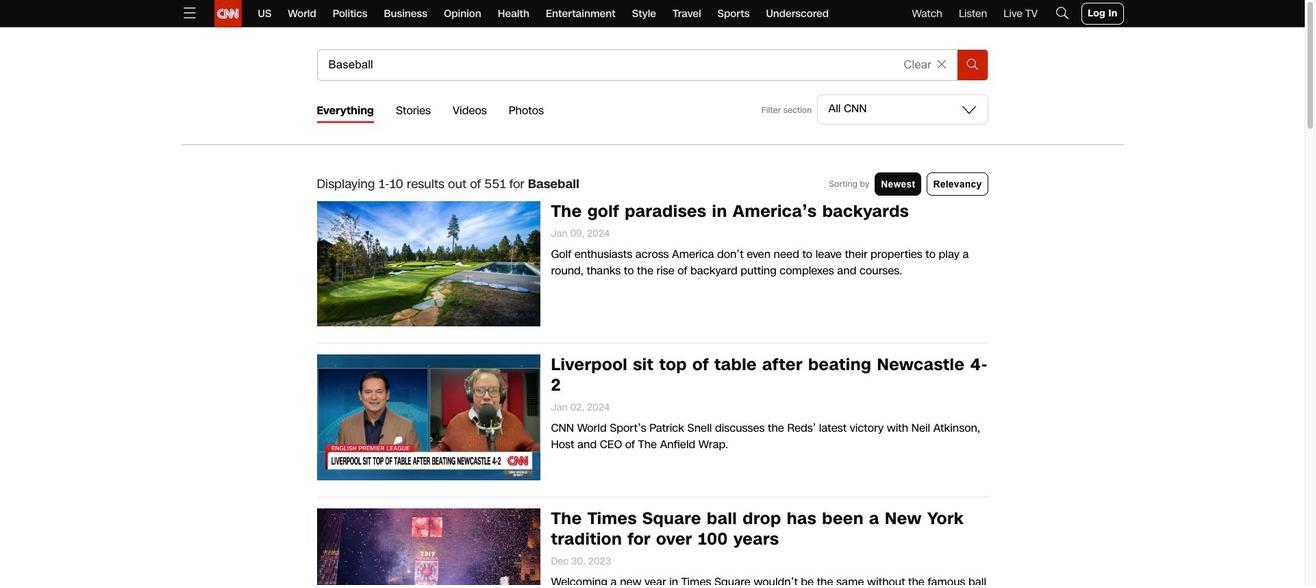 Task type: locate. For each thing, give the bounding box(es) containing it.
None text field
[[318, 50, 892, 80]]



Task type: vqa. For each thing, say whether or not it's contained in the screenshot.
Open Menu Icon
yes



Task type: describe. For each thing, give the bounding box(es) containing it.
ui add 2 image
[[931, 54, 953, 75]]

search image
[[964, 54, 982, 72]]

search icon image
[[1055, 4, 1071, 21]]

open menu icon image
[[181, 4, 198, 21]]



